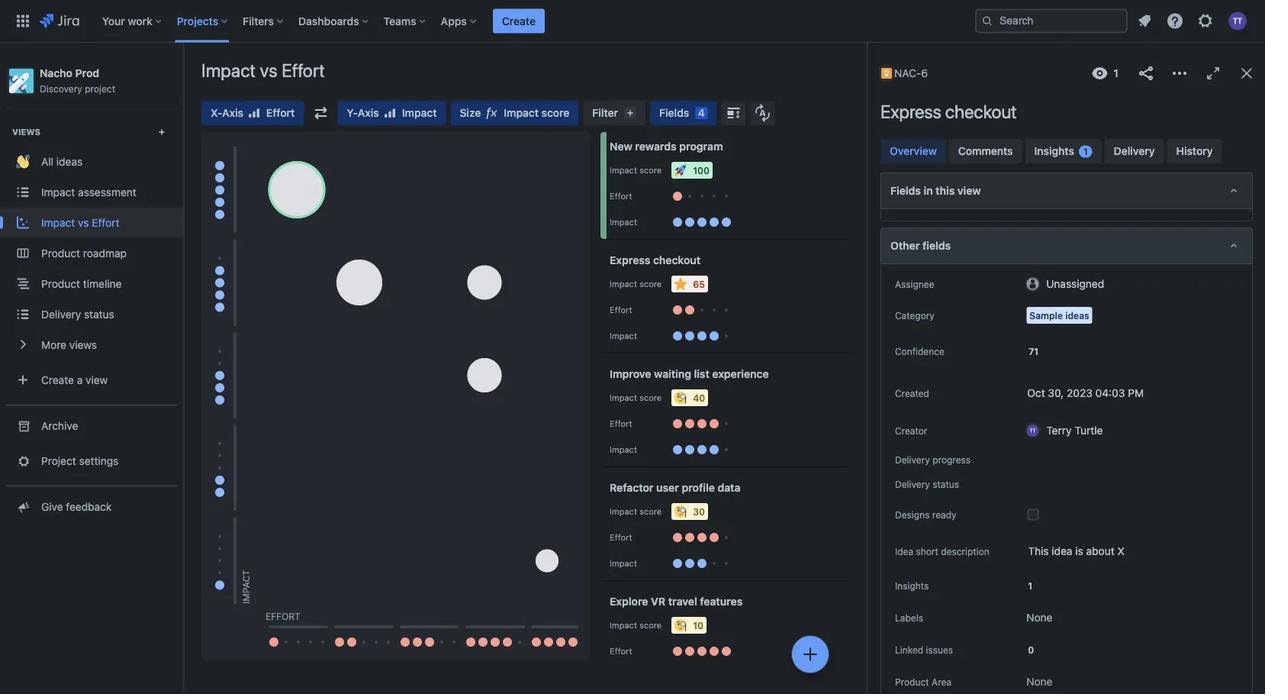 Task type: locate. For each thing, give the bounding box(es) containing it.
this idea is about x
[[1029, 545, 1125, 557]]

card layout: detailed image
[[725, 104, 743, 122]]

feedback
[[66, 500, 112, 513]]

1 horizontal spatial create
[[502, 15, 536, 27]]

ready
[[933, 509, 957, 520]]

vs up the 'product roadmap'
[[78, 216, 89, 229]]

explore
[[610, 595, 649, 608]]

switchaxes image
[[315, 107, 327, 119]]

axis for y-
[[358, 107, 379, 119]]

group containing all ideas
[[0, 107, 183, 404]]

more image
[[1171, 64, 1190, 82]]

other
[[891, 239, 920, 252]]

fields left "in"
[[891, 184, 922, 197]]

fields left the 4
[[660, 107, 690, 119]]

0 horizontal spatial insights
[[896, 580, 929, 591]]

2 rating image from the left
[[384, 107, 396, 119]]

fields
[[660, 107, 690, 119], [891, 184, 922, 197]]

create for create
[[502, 15, 536, 27]]

nacho prod discovery project
[[40, 67, 115, 94]]

0 horizontal spatial impact vs effort
[[41, 216, 119, 229]]

:rocket: image
[[675, 164, 687, 176], [675, 164, 687, 176]]

0 vertical spatial impact vs effort
[[202, 59, 325, 81]]

profile
[[682, 481, 715, 494]]

banner containing your work
[[0, 0, 1266, 43]]

1 horizontal spatial status
[[933, 479, 960, 489]]

insights up labels dropdown button
[[896, 580, 929, 591]]

comments
[[959, 145, 1014, 157]]

0 horizontal spatial create
[[41, 373, 74, 386]]

1 vertical spatial delivery status
[[896, 479, 960, 489]]

is
[[1076, 545, 1084, 557]]

100
[[693, 165, 710, 176]]

0 horizontal spatial status
[[84, 308, 114, 320]]

delivery status inside delivery status dropdown button
[[896, 479, 960, 489]]

1 vertical spatial impact vs effort
[[41, 216, 119, 229]]

delivery status link
[[0, 299, 183, 329]]

view inside dropdown button
[[86, 373, 108, 386]]

product roadmap link
[[0, 238, 183, 268]]

1 vertical spatial insights
[[896, 580, 929, 591]]

views
[[12, 127, 41, 137]]

score down improve
[[640, 393, 662, 403]]

0 horizontal spatial fields
[[660, 107, 690, 119]]

2 vertical spatial product
[[896, 676, 930, 687]]

status down timeline
[[84, 308, 114, 320]]

insights button
[[891, 576, 934, 595]]

0 vertical spatial 1
[[1114, 67, 1119, 79]]

express checkout up :yellow_star: image
[[610, 254, 701, 266]]

1 axis from the left
[[222, 107, 243, 119]]

0 vertical spatial fields
[[660, 107, 690, 119]]

score for refactor
[[640, 507, 662, 517]]

:face_with_monocle: image left 30 on the right of the page
[[675, 505, 687, 518]]

view right this
[[958, 184, 982, 197]]

1 up 'fields in this view' element
[[1084, 146, 1088, 157]]

score down rewards
[[640, 165, 662, 175]]

1 vertical spatial fields
[[891, 184, 922, 197]]

delivery status
[[41, 308, 114, 320], [896, 479, 960, 489]]

none down 0
[[1027, 675, 1053, 688]]

score for explore
[[640, 620, 662, 630]]

0 vertical spatial create
[[502, 15, 536, 27]]

impact
[[202, 59, 256, 81], [402, 107, 437, 119], [504, 107, 539, 119], [610, 165, 637, 175], [41, 186, 75, 198], [41, 216, 75, 229], [610, 217, 637, 227], [610, 279, 637, 289], [610, 331, 637, 341], [610, 393, 637, 403], [610, 445, 637, 455], [610, 507, 637, 517], [610, 558, 637, 568], [241, 570, 251, 604], [610, 620, 637, 630]]

this
[[1029, 545, 1049, 557]]

1 vertical spatial none
[[1027, 675, 1053, 688]]

0 vertical spatial view
[[958, 184, 982, 197]]

project settings button
[[0, 445, 183, 476]]

checkout up :yellow_star: image
[[654, 254, 701, 266]]

0 horizontal spatial delivery status
[[41, 308, 114, 320]]

:wave: image
[[16, 155, 30, 168]]

2 :face_with_monocle: image from the top
[[675, 619, 687, 631]]

delivery status down product timeline
[[41, 308, 114, 320]]

rating image for x-axis
[[248, 107, 260, 119]]

1 vertical spatial vs
[[78, 216, 89, 229]]

give feedback
[[41, 500, 112, 513]]

0
[[1029, 644, 1035, 655]]

jira image
[[40, 12, 79, 30], [40, 12, 79, 30]]

ideas inside all ideas link
[[56, 155, 83, 168]]

1 inside popup button
[[1114, 67, 1119, 79]]

your profile and settings image
[[1229, 12, 1248, 30]]

0 vertical spatial ideas
[[56, 155, 83, 168]]

impact assessment
[[41, 186, 137, 198]]

1 vertical spatial express checkout
[[610, 254, 701, 266]]

create left the a
[[41, 373, 74, 386]]

0 vertical spatial status
[[84, 308, 114, 320]]

1 rating image from the left
[[248, 107, 260, 119]]

category button
[[891, 306, 940, 324]]

more views
[[41, 338, 97, 351]]

:face_with_monocle: image
[[675, 505, 687, 518], [675, 619, 687, 631]]

overview
[[890, 145, 937, 157]]

project settings
[[41, 454, 119, 467]]

1 horizontal spatial axis
[[358, 107, 379, 119]]

tab list
[[880, 137, 1255, 165]]

status inside dropdown button
[[933, 479, 960, 489]]

nac-6 link
[[880, 64, 939, 82]]

teams
[[384, 15, 417, 27]]

0 vertical spatial none
[[1027, 611, 1053, 624]]

2 horizontal spatial 1
[[1114, 67, 1119, 79]]

1 vertical spatial create
[[41, 373, 74, 386]]

new rewards program
[[610, 140, 724, 153]]

score left filter
[[542, 107, 570, 119]]

expand image
[[1205, 64, 1223, 82]]

project settings image
[[15, 453, 31, 468]]

vs down filters popup button
[[260, 59, 278, 81]]

notifications image
[[1136, 12, 1154, 30]]

insights up 'fields in this view' element
[[1035, 145, 1075, 157]]

delivery up designs
[[896, 479, 931, 489]]

create inside button
[[502, 15, 536, 27]]

impact score down improve
[[610, 393, 662, 403]]

0 vertical spatial checkout
[[946, 101, 1017, 122]]

1 horizontal spatial ideas
[[1066, 310, 1090, 321]]

1 horizontal spatial fields
[[891, 184, 922, 197]]

0 horizontal spatial axis
[[222, 107, 243, 119]]

projects button
[[172, 9, 234, 33]]

express checkout
[[881, 101, 1017, 122], [610, 254, 701, 266]]

1 horizontal spatial insights
[[1035, 145, 1075, 157]]

this
[[936, 184, 955, 197]]

delivery
[[1114, 145, 1156, 157], [41, 308, 81, 320], [896, 454, 931, 465], [896, 479, 931, 489]]

fields in this view element
[[881, 173, 1254, 209]]

create right apps popup button
[[502, 15, 536, 27]]

71
[[1029, 346, 1039, 356]]

express checkout down '6'
[[881, 101, 1017, 122]]

status down the progress
[[933, 479, 960, 489]]

0 vertical spatial express checkout
[[881, 101, 1017, 122]]

1
[[1114, 67, 1119, 79], [1084, 146, 1088, 157], [1029, 580, 1033, 591]]

impact score left :yellow_star: image
[[610, 279, 662, 289]]

project
[[41, 454, 76, 467]]

delivery progress
[[896, 454, 971, 465]]

features
[[700, 595, 743, 608]]

express
[[881, 101, 942, 122], [610, 254, 651, 266]]

improve waiting list experience
[[610, 368, 769, 380]]

impact score
[[504, 107, 570, 119], [610, 165, 662, 175], [610, 279, 662, 289], [610, 393, 662, 403], [610, 507, 662, 517], [610, 620, 662, 630]]

impact score down new
[[610, 165, 662, 175]]

impact score for improve
[[610, 393, 662, 403]]

formula image
[[486, 107, 498, 119]]

search image
[[982, 15, 994, 27]]

waiting
[[654, 368, 692, 380]]

1 vertical spatial checkout
[[654, 254, 701, 266]]

delivery status down delivery progress
[[896, 479, 960, 489]]

delivery up "more"
[[41, 308, 81, 320]]

banner
[[0, 0, 1266, 43]]

1 vertical spatial :face_with_monocle: image
[[675, 619, 687, 631]]

1 horizontal spatial 1
[[1084, 146, 1088, 157]]

product down the 'product roadmap'
[[41, 277, 80, 290]]

0 horizontal spatial vs
[[78, 216, 89, 229]]

overview button
[[881, 139, 947, 163]]

settings image
[[1197, 12, 1215, 30]]

1 :face_with_monocle: image from the top
[[675, 505, 687, 518]]

0 vertical spatial product
[[41, 247, 80, 259]]

status
[[84, 308, 114, 320], [933, 479, 960, 489]]

1 vertical spatial 1
[[1084, 146, 1088, 157]]

view right the a
[[86, 373, 108, 386]]

Search field
[[976, 9, 1128, 33]]

ideas right sample
[[1066, 310, 1090, 321]]

score down user
[[640, 507, 662, 517]]

65
[[693, 279, 705, 289]]

rating image right x-axis
[[248, 107, 260, 119]]

nac-
[[895, 67, 922, 79]]

view
[[958, 184, 982, 197], [86, 373, 108, 386]]

autosave is enabled image
[[755, 104, 771, 122]]

unassigned image
[[1027, 278, 1039, 290]]

none
[[1027, 611, 1053, 624], [1027, 675, 1053, 688]]

impact score down explore
[[610, 620, 662, 630]]

score for improve
[[640, 393, 662, 403]]

insights
[[1035, 145, 1075, 157], [896, 580, 929, 591]]

short
[[917, 546, 939, 557]]

all
[[41, 155, 53, 168]]

impact vs effort up the 'product roadmap'
[[41, 216, 119, 229]]

rating image for y-axis
[[384, 107, 396, 119]]

product inside dropdown button
[[896, 676, 930, 687]]

2 axis from the left
[[358, 107, 379, 119]]

0 horizontal spatial rating image
[[248, 107, 260, 119]]

score for new
[[640, 165, 662, 175]]

y-axis
[[347, 107, 379, 119]]

impact inside impact assessment link
[[41, 186, 75, 198]]

designs ready
[[896, 509, 957, 520]]

impact score for express
[[610, 279, 662, 289]]

1 vertical spatial product
[[41, 277, 80, 290]]

1 vertical spatial express
[[610, 254, 651, 266]]

delivery button
[[1105, 139, 1165, 163]]

1 horizontal spatial checkout
[[946, 101, 1017, 122]]

1 horizontal spatial rating image
[[384, 107, 396, 119]]

other fields
[[891, 239, 951, 252]]

apps button
[[436, 9, 482, 33]]

y-
[[347, 107, 358, 119]]

rating image
[[248, 107, 260, 119], [384, 107, 396, 119]]

1 horizontal spatial vs
[[260, 59, 278, 81]]

linked
[[896, 644, 924, 655]]

add ideas image
[[802, 645, 820, 663]]

delivery up delivery status dropdown button
[[896, 454, 931, 465]]

pm
[[1129, 387, 1145, 399]]

close image
[[1238, 64, 1257, 82]]

impact vs effort down filters popup button
[[202, 59, 325, 81]]

1 left share image on the right
[[1114, 67, 1119, 79]]

product for product timeline
[[41, 277, 80, 290]]

0 horizontal spatial view
[[86, 373, 108, 386]]

delivery left history
[[1114, 145, 1156, 157]]

0 horizontal spatial ideas
[[56, 155, 83, 168]]

checkout up comments
[[946, 101, 1017, 122]]

ideas right all
[[56, 155, 83, 168]]

in
[[924, 184, 933, 197]]

group
[[0, 107, 183, 404]]

:face_with_monocle: image for travel
[[675, 619, 687, 631]]

terry turtle image
[[1027, 424, 1039, 437]]

product up product timeline
[[41, 247, 80, 259]]

1 vertical spatial status
[[933, 479, 960, 489]]

description
[[942, 546, 990, 557]]

fields for fields
[[660, 107, 690, 119]]

x-axis
[[211, 107, 243, 119]]

impact score down refactor on the bottom of page
[[610, 507, 662, 517]]

:face_with_monocle: image for profile
[[675, 505, 687, 518]]

created button
[[891, 384, 934, 402]]

delivery inside dropdown button
[[896, 479, 931, 489]]

score left :yellow_star: image
[[640, 279, 662, 289]]

linked issues
[[896, 644, 954, 655]]

jira product discovery navigation element
[[0, 43, 183, 694]]

filters button
[[238, 9, 289, 33]]

1 vertical spatial view
[[86, 373, 108, 386]]

:face_with_monocle: image left 10
[[675, 619, 687, 631]]

linked issues button
[[891, 641, 958, 659]]

:face_with_monocle: image
[[675, 392, 687, 404], [675, 392, 687, 404], [675, 505, 687, 518], [675, 619, 687, 631]]

impact inside impact vs effort link
[[41, 216, 75, 229]]

score down vr
[[640, 620, 662, 630]]

none up 0
[[1027, 611, 1053, 624]]

0 horizontal spatial 1
[[1029, 580, 1033, 591]]

0 vertical spatial delivery status
[[41, 308, 114, 320]]

0 horizontal spatial express
[[610, 254, 651, 266]]

1 down this
[[1029, 580, 1033, 591]]

0 vertical spatial express
[[881, 101, 942, 122]]

1 horizontal spatial express
[[881, 101, 942, 122]]

improve
[[610, 368, 652, 380]]

create inside dropdown button
[[41, 373, 74, 386]]

delivery status inside delivery status link
[[41, 308, 114, 320]]

labels
[[896, 612, 924, 623]]

rating image right y-axis
[[384, 107, 396, 119]]

product left area
[[896, 676, 930, 687]]

create for create a view
[[41, 373, 74, 386]]

0 vertical spatial :face_with_monocle: image
[[675, 505, 687, 518]]

insights inside popup button
[[896, 580, 929, 591]]

impact score right formula image
[[504, 107, 570, 119]]

0 horizontal spatial checkout
[[654, 254, 701, 266]]

1 vertical spatial ideas
[[1066, 310, 1090, 321]]

impact vs effort
[[202, 59, 325, 81], [41, 216, 119, 229]]

1 horizontal spatial delivery status
[[896, 479, 960, 489]]



Task type: vqa. For each thing, say whether or not it's contained in the screenshot.
befriend the ducks link
no



Task type: describe. For each thing, give the bounding box(es) containing it.
your work
[[102, 15, 152, 27]]

new
[[610, 140, 633, 153]]

projects
[[177, 15, 218, 27]]

x
[[1118, 545, 1125, 557]]

explore vr travel features
[[610, 595, 743, 608]]

04:03
[[1096, 387, 1126, 399]]

timeline
[[83, 277, 122, 290]]

rewards
[[636, 140, 677, 153]]

create a view
[[41, 373, 108, 386]]

product area button
[[891, 673, 957, 691]]

delivery inside group
[[41, 308, 81, 320]]

history
[[1177, 145, 1214, 157]]

user
[[657, 481, 679, 494]]

assessment
[[78, 186, 137, 198]]

0 horizontal spatial express checkout
[[610, 254, 701, 266]]

all ideas
[[41, 155, 83, 168]]

product timeline
[[41, 277, 122, 290]]

designs ready button
[[891, 505, 962, 524]]

status inside jira product discovery navigation element
[[84, 308, 114, 320]]

impact score for refactor
[[610, 507, 662, 517]]

ideas for all ideas
[[56, 155, 83, 168]]

30,
[[1049, 387, 1064, 399]]

a
[[77, 373, 83, 386]]

issues
[[927, 644, 954, 655]]

score for express
[[640, 279, 662, 289]]

unassigned
[[1047, 278, 1105, 290]]

dashboards button
[[294, 9, 375, 33]]

:face_with_monocle: image for profile
[[675, 505, 687, 518]]

tab list containing overview
[[880, 137, 1255, 165]]

delivery progress button
[[891, 450, 976, 469]]

help image
[[1167, 12, 1185, 30]]

6
[[922, 67, 929, 79]]

vr
[[651, 595, 666, 608]]

labels button
[[891, 608, 928, 627]]

fields
[[923, 239, 951, 252]]

0 vertical spatial vs
[[260, 59, 278, 81]]

appswitcher icon image
[[14, 12, 32, 30]]

delivery inside dropdown button
[[896, 454, 931, 465]]

:yellow_star: image
[[675, 278, 687, 290]]

fields in this view
[[891, 184, 982, 197]]

idea
[[1052, 545, 1073, 557]]

1 horizontal spatial impact vs effort
[[202, 59, 325, 81]]

primary element
[[9, 0, 976, 42]]

product for product roadmap
[[41, 247, 80, 259]]

1 horizontal spatial view
[[958, 184, 982, 197]]

axis for x-
[[222, 107, 243, 119]]

fields for fields in this view
[[891, 184, 922, 197]]

effort inside jira product discovery navigation element
[[92, 216, 119, 229]]

:wave: image
[[16, 155, 30, 168]]

feedback image
[[15, 499, 31, 514]]

sample ideas
[[1030, 310, 1090, 321]]

create button
[[493, 9, 545, 33]]

experience
[[713, 368, 769, 380]]

current project sidebar image
[[166, 61, 200, 92]]

40
[[693, 392, 706, 403]]

assignee
[[896, 279, 935, 289]]

product roadmap
[[41, 247, 127, 259]]

0 vertical spatial insights
[[1035, 145, 1075, 157]]

impact score for explore
[[610, 620, 662, 630]]

impact score for new
[[610, 165, 662, 175]]

dashboards
[[299, 15, 359, 27]]

program
[[680, 140, 724, 153]]

idea
[[896, 546, 914, 557]]

size
[[460, 107, 481, 119]]

1 button
[[1087, 61, 1125, 86]]

filter button
[[584, 101, 646, 125]]

sample
[[1030, 310, 1064, 321]]

:yellow_star: image
[[675, 278, 687, 290]]

10
[[693, 620, 704, 631]]

ideas for sample ideas
[[1066, 310, 1090, 321]]

work
[[128, 15, 152, 27]]

history button
[[1168, 139, 1223, 163]]

:face_with_monocle: image for list
[[675, 392, 687, 404]]

terry
[[1047, 424, 1072, 437]]

your
[[102, 15, 125, 27]]

more views link
[[0, 329, 183, 360]]

:face_with_monocle: image for travel
[[675, 619, 687, 631]]

created
[[896, 388, 930, 398]]

designs
[[896, 509, 930, 520]]

data
[[718, 481, 741, 494]]

project
[[85, 83, 115, 94]]

product for product area
[[896, 676, 930, 687]]

impact vs effort inside impact vs effort link
[[41, 216, 119, 229]]

2 none from the top
[[1027, 675, 1053, 688]]

impact assessment link
[[0, 177, 183, 207]]

vs inside jira product discovery navigation element
[[78, 216, 89, 229]]

assignee button
[[891, 275, 939, 293]]

create a view button
[[0, 365, 183, 395]]

more
[[41, 338, 66, 351]]

share image
[[1138, 64, 1156, 82]]

impact vs effort link
[[0, 207, 183, 238]]

prod
[[75, 67, 99, 79]]

area
[[932, 676, 952, 687]]

refactor user profile data
[[610, 481, 741, 494]]

product timeline link
[[0, 268, 183, 299]]

list
[[694, 368, 710, 380]]

1 none from the top
[[1027, 611, 1053, 624]]

filter
[[593, 107, 619, 119]]

4
[[698, 107, 705, 119]]

delivery inside button
[[1114, 145, 1156, 157]]

other fields element
[[881, 227, 1254, 264]]

category
[[896, 310, 935, 321]]

creator button
[[891, 421, 933, 440]]

x-
[[211, 107, 222, 119]]

2 vertical spatial 1
[[1029, 580, 1033, 591]]

roadmap
[[83, 247, 127, 259]]

all ideas link
[[0, 146, 183, 177]]

refactor
[[610, 481, 654, 494]]

product area
[[896, 676, 952, 687]]

your work button
[[98, 9, 168, 33]]

1 horizontal spatial express checkout
[[881, 101, 1017, 122]]

about
[[1087, 545, 1115, 557]]

comments button
[[950, 139, 1023, 163]]

delivery status button
[[891, 475, 964, 493]]



